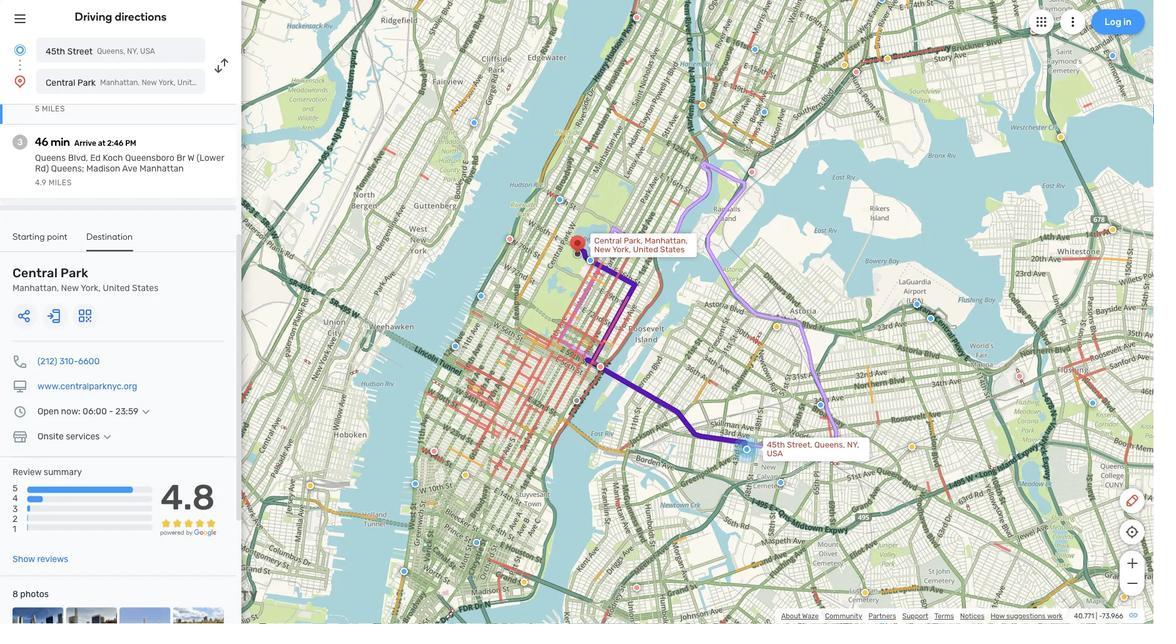 Task type: describe. For each thing, give the bounding box(es) containing it.
73.966
[[1103, 612, 1124, 620]]

manhattan, inside central park, manhattan, new york, united states
[[645, 236, 688, 246]]

2:46
[[107, 139, 124, 148]]

40.771
[[1075, 612, 1095, 620]]

2 vertical spatial central
[[13, 266, 58, 280]]

chevron down image
[[100, 432, 115, 442]]

zoom out image
[[1125, 576, 1141, 591]]

image 2 of central park, manhattan image
[[66, 608, 117, 624]]

chevron down image
[[139, 407, 154, 417]]

rd)
[[35, 163, 49, 174]]

blvd,
[[68, 153, 88, 163]]

review
[[13, 467, 42, 477]]

0 vertical spatial united
[[177, 78, 201, 87]]

(212) 310-6600 link
[[38, 356, 100, 366]]

5 for 5 4 3 2 1
[[13, 483, 18, 494]]

1 horizontal spatial new
[[142, 78, 157, 87]]

45th for street,
[[767, 440, 785, 450]]

park,
[[624, 236, 643, 246]]

waze
[[803, 612, 819, 620]]

4.9
[[35, 178, 47, 187]]

directions
[[115, 10, 167, 23]]

notices
[[961, 612, 985, 620]]

open now: 06:00 - 23:59
[[38, 406, 139, 417]]

review summary
[[13, 467, 82, 477]]

4.8
[[161, 476, 215, 518]]

ave
[[122, 163, 137, 174]]

(lower
[[197, 153, 224, 163]]

0 vertical spatial york,
[[159, 78, 176, 87]]

0 vertical spatial states
[[203, 78, 225, 87]]

onsite services button
[[38, 431, 115, 442]]

45th street, queens, ny, usa
[[767, 440, 860, 458]]

www.centralparknyc.org
[[38, 381, 137, 392]]

w
[[188, 153, 195, 163]]

0 vertical spatial 3
[[17, 137, 23, 147]]

40.771 | -73.966
[[1075, 612, 1124, 620]]

queens, for street,
[[815, 440, 846, 450]]

terms
[[935, 612, 955, 620]]

show reviews
[[13, 554, 68, 564]]

0 horizontal spatial states
[[132, 283, 159, 293]]

destination button
[[86, 231, 133, 251]]

madison
[[86, 163, 120, 174]]

community
[[826, 612, 863, 620]]

1 vertical spatial park
[[61, 266, 88, 280]]

0 vertical spatial central park manhattan, new york, united states
[[46, 77, 225, 88]]

46 min arrive at 2:46 pm
[[35, 135, 136, 149]]

summary
[[44, 467, 82, 477]]

computer image
[[13, 379, 28, 394]]

suggestions
[[1007, 612, 1046, 620]]

partners link
[[869, 612, 897, 620]]

miles inside queens blvd, ed koch queensboro br w (lower rd) queens; madison ave manhattan 4.9 miles
[[49, 178, 72, 187]]

2 vertical spatial manhattan,
[[13, 283, 59, 293]]

0 vertical spatial central
[[46, 77, 75, 88]]

usa for street
[[140, 47, 155, 56]]

terms link
[[935, 612, 955, 620]]

46
[[35, 135, 48, 149]]

onsite
[[38, 431, 64, 442]]

www.centralparknyc.org link
[[38, 381, 137, 392]]

driving directions
[[75, 10, 167, 23]]

0 horizontal spatial united
[[103, 283, 130, 293]]

br
[[177, 153, 186, 163]]

photos
[[20, 589, 49, 599]]

0 vertical spatial miles
[[42, 105, 65, 113]]

1 horizontal spatial manhattan,
[[100, 78, 140, 87]]

central park, manhattan, new york, united states
[[595, 236, 688, 254]]

5 4 3 2 1
[[13, 483, 18, 534]]

8 photos
[[13, 589, 49, 599]]



Task type: locate. For each thing, give the bounding box(es) containing it.
accident image
[[573, 397, 581, 404]]

current location image
[[13, 43, 28, 58]]

ny, inside 45th street, queens, ny, usa
[[848, 440, 860, 450]]

open
[[38, 406, 59, 417]]

1 vertical spatial 45th
[[767, 440, 785, 450]]

manhattan, right "park,"
[[645, 236, 688, 246]]

road closed image
[[633, 14, 641, 21], [853, 68, 861, 76], [506, 235, 514, 243], [1016, 372, 1024, 380]]

45th left the street,
[[767, 440, 785, 450]]

3 left the 46
[[17, 137, 23, 147]]

queens,
[[97, 47, 125, 56], [815, 440, 846, 450]]

3
[[17, 137, 23, 147], [13, 503, 18, 514]]

usa left the street,
[[767, 449, 784, 458]]

new down 45th street queens, ny, usa
[[142, 78, 157, 87]]

1 vertical spatial 3
[[13, 503, 18, 514]]

0 horizontal spatial queens,
[[97, 47, 125, 56]]

min
[[51, 135, 70, 149]]

new down the point
[[61, 283, 79, 293]]

how
[[991, 612, 1005, 620]]

road closed image
[[749, 168, 756, 176], [597, 363, 605, 371], [431, 448, 438, 455], [633, 584, 641, 591]]

1 horizontal spatial ny,
[[848, 440, 860, 450]]

queens, inside 45th street queens, ny, usa
[[97, 47, 125, 56]]

2 horizontal spatial united
[[633, 245, 659, 254]]

2
[[13, 513, 18, 524]]

park down the point
[[61, 266, 88, 280]]

about waze link
[[782, 612, 819, 620]]

queens, right the street,
[[815, 440, 846, 450]]

0 horizontal spatial 5
[[13, 483, 18, 494]]

zoom in image
[[1125, 556, 1141, 571]]

show
[[13, 554, 35, 564]]

|
[[1097, 612, 1098, 620]]

(212) 310-6600
[[38, 356, 100, 366]]

- left 23:59
[[109, 406, 113, 417]]

1 horizontal spatial -
[[1100, 612, 1103, 620]]

central park manhattan, new york, united states down 45th street queens, ny, usa
[[46, 77, 225, 88]]

1 horizontal spatial 45th
[[767, 440, 785, 450]]

0 vertical spatial ny,
[[127, 47, 138, 56]]

now:
[[61, 406, 81, 417]]

45th street queens, ny, usa
[[46, 46, 155, 56]]

1 vertical spatial united
[[633, 245, 659, 254]]

queensboro
[[125, 153, 175, 163]]

0 horizontal spatial york,
[[81, 283, 101, 293]]

about
[[782, 612, 801, 620]]

work
[[1048, 612, 1063, 620]]

services
[[66, 431, 100, 442]]

0 horizontal spatial ny,
[[127, 47, 138, 56]]

hazard image
[[1058, 133, 1065, 141], [774, 323, 781, 330], [307, 482, 314, 489], [521, 578, 528, 586]]

1 vertical spatial york,
[[613, 245, 631, 254]]

at
[[98, 139, 106, 148]]

usa down directions
[[140, 47, 155, 56]]

usa inside 45th street, queens, ny, usa
[[767, 449, 784, 458]]

ed
[[90, 153, 101, 163]]

starting point
[[13, 231, 68, 242]]

starting point button
[[13, 231, 68, 250]]

united
[[177, 78, 201, 87], [633, 245, 659, 254], [103, 283, 130, 293]]

queens, for street
[[97, 47, 125, 56]]

(212)
[[38, 356, 57, 366]]

pencil image
[[1125, 493, 1140, 508]]

call image
[[13, 354, 28, 369]]

clock image
[[13, 404, 28, 419]]

1 horizontal spatial york,
[[159, 78, 176, 87]]

koch
[[103, 153, 123, 163]]

about waze community partners support terms notices how suggestions work
[[782, 612, 1063, 620]]

united inside central park, manhattan, new york, united states
[[633, 245, 659, 254]]

central left "park,"
[[595, 236, 622, 246]]

manhattan, down starting point button
[[13, 283, 59, 293]]

manhattan, down 45th street queens, ny, usa
[[100, 78, 140, 87]]

central
[[46, 77, 75, 88], [595, 236, 622, 246], [13, 266, 58, 280]]

park
[[77, 77, 96, 88], [61, 266, 88, 280]]

ny, right the street,
[[848, 440, 860, 450]]

partners
[[869, 612, 897, 620]]

community link
[[826, 612, 863, 620]]

3 inside 5 4 3 2 1
[[13, 503, 18, 514]]

miles
[[42, 105, 65, 113], [49, 178, 72, 187]]

2 vertical spatial new
[[61, 283, 79, 293]]

1
[[13, 524, 16, 534]]

1 vertical spatial central park manhattan, new york, united states
[[13, 266, 159, 293]]

5 inside 5 4 3 2 1
[[13, 483, 18, 494]]

queens;
[[51, 163, 84, 174]]

central up 5 miles at top left
[[46, 77, 75, 88]]

miles up min
[[42, 105, 65, 113]]

states inside central park, manhattan, new york, united states
[[661, 245, 685, 254]]

0 vertical spatial -
[[109, 406, 113, 417]]

miles down queens;
[[49, 178, 72, 187]]

usa for street,
[[767, 449, 784, 458]]

image 4 of central park, manhattan image
[[173, 608, 224, 624]]

1 vertical spatial ny,
[[848, 440, 860, 450]]

support link
[[903, 612, 929, 620]]

-
[[109, 406, 113, 417], [1100, 612, 1103, 620]]

ny, inside 45th street queens, ny, usa
[[127, 47, 138, 56]]

link image
[[1129, 610, 1139, 620]]

- right |
[[1100, 612, 1103, 620]]

open now: 06:00 - 23:59 button
[[38, 406, 154, 417]]

1 vertical spatial miles
[[49, 178, 72, 187]]

2 vertical spatial states
[[132, 283, 159, 293]]

0 horizontal spatial manhattan,
[[13, 283, 59, 293]]

0 vertical spatial manhattan,
[[100, 78, 140, 87]]

6600
[[78, 356, 100, 366]]

manhattan
[[140, 163, 184, 174]]

arrive
[[74, 139, 96, 148]]

2 horizontal spatial states
[[661, 245, 685, 254]]

5 for 5 miles
[[35, 105, 40, 113]]

manhattan,
[[100, 78, 140, 87], [645, 236, 688, 246], [13, 283, 59, 293]]

queens, inside 45th street, queens, ny, usa
[[815, 440, 846, 450]]

street
[[67, 46, 93, 56]]

0 vertical spatial 45th
[[46, 46, 65, 56]]

0 horizontal spatial 45th
[[46, 46, 65, 56]]

06:00
[[83, 406, 107, 417]]

1 vertical spatial new
[[595, 245, 611, 254]]

police image
[[752, 46, 759, 53], [556, 196, 564, 203], [587, 257, 595, 264], [478, 292, 485, 300], [914, 300, 921, 308], [452, 342, 459, 350], [1090, 399, 1097, 407]]

1 vertical spatial 5
[[13, 483, 18, 494]]

how suggestions work link
[[991, 612, 1063, 620]]

usa
[[140, 47, 155, 56], [767, 449, 784, 458]]

0 vertical spatial queens,
[[97, 47, 125, 56]]

driving
[[75, 10, 112, 23]]

central park manhattan, new york, united states down destination button
[[13, 266, 159, 293]]

destination
[[86, 231, 133, 242]]

2 horizontal spatial new
[[595, 245, 611, 254]]

reviews
[[37, 554, 68, 564]]

1 vertical spatial -
[[1100, 612, 1103, 620]]

new left "park,"
[[595, 245, 611, 254]]

queens blvd, ed koch queensboro br w (lower rd) queens; madison ave manhattan 4.9 miles
[[35, 153, 224, 187]]

45th left street
[[46, 46, 65, 56]]

onsite services
[[38, 431, 100, 442]]

police image
[[879, 0, 886, 3], [1110, 52, 1117, 59], [761, 108, 769, 116], [471, 119, 478, 126], [928, 315, 935, 322], [817, 401, 825, 409], [777, 479, 785, 486], [412, 480, 419, 488], [473, 539, 481, 546], [401, 568, 408, 575]]

0 vertical spatial park
[[77, 77, 96, 88]]

45th
[[46, 46, 65, 56], [767, 440, 785, 450]]

park down street
[[77, 77, 96, 88]]

2 vertical spatial united
[[103, 283, 130, 293]]

central inside central park, manhattan, new york, united states
[[595, 236, 622, 246]]

5
[[35, 105, 40, 113], [13, 483, 18, 494]]

1 horizontal spatial 5
[[35, 105, 40, 113]]

0 horizontal spatial usa
[[140, 47, 155, 56]]

ny, for street
[[127, 47, 138, 56]]

1 horizontal spatial usa
[[767, 449, 784, 458]]

support
[[903, 612, 929, 620]]

5 up the 46
[[35, 105, 40, 113]]

usa inside 45th street queens, ny, usa
[[140, 47, 155, 56]]

image 1 of central park, manhattan image
[[13, 608, 64, 624]]

york, inside central park, manhattan, new york, united states
[[613, 245, 631, 254]]

queens
[[35, 153, 66, 163]]

notices link
[[961, 612, 985, 620]]

1 vertical spatial usa
[[767, 449, 784, 458]]

central down starting point button
[[13, 266, 58, 280]]

image 3 of central park, manhattan image
[[120, 608, 171, 624]]

45th inside 45th street, queens, ny, usa
[[767, 440, 785, 450]]

1 horizontal spatial states
[[203, 78, 225, 87]]

8
[[13, 589, 18, 599]]

ny,
[[127, 47, 138, 56], [848, 440, 860, 450]]

3 up 1
[[13, 503, 18, 514]]

0 vertical spatial 5
[[35, 105, 40, 113]]

ny, down directions
[[127, 47, 138, 56]]

1 horizontal spatial queens,
[[815, 440, 846, 450]]

new inside central park, manhattan, new york, united states
[[595, 245, 611, 254]]

hazard image
[[884, 55, 892, 63], [841, 61, 849, 69], [699, 101, 707, 109], [1110, 226, 1117, 233], [909, 443, 916, 451], [462, 471, 469, 479], [862, 589, 869, 596], [1121, 593, 1129, 601]]

2 horizontal spatial manhattan,
[[645, 236, 688, 246]]

point
[[47, 231, 68, 242]]

street,
[[787, 440, 813, 450]]

0 vertical spatial new
[[142, 78, 157, 87]]

23:59
[[115, 406, 139, 417]]

0 horizontal spatial -
[[109, 406, 113, 417]]

0 vertical spatial usa
[[140, 47, 155, 56]]

1 vertical spatial states
[[661, 245, 685, 254]]

central park manhattan, new york, united states
[[46, 77, 225, 88], [13, 266, 159, 293]]

45th for street
[[46, 46, 65, 56]]

queens, right street
[[97, 47, 125, 56]]

store image
[[13, 429, 28, 444]]

ny, for street,
[[848, 440, 860, 450]]

4
[[13, 493, 18, 504]]

5 down review on the left of the page
[[13, 483, 18, 494]]

1 vertical spatial central
[[595, 236, 622, 246]]

5 miles
[[35, 105, 65, 113]]

1 vertical spatial queens,
[[815, 440, 846, 450]]

states
[[203, 78, 225, 87], [661, 245, 685, 254], [132, 283, 159, 293]]

310-
[[59, 356, 78, 366]]

1 vertical spatial manhattan,
[[645, 236, 688, 246]]

1 horizontal spatial united
[[177, 78, 201, 87]]

location image
[[13, 74, 28, 89]]

starting
[[13, 231, 45, 242]]

pm
[[125, 139, 136, 148]]

0 horizontal spatial new
[[61, 283, 79, 293]]

2 horizontal spatial york,
[[613, 245, 631, 254]]

2 vertical spatial york,
[[81, 283, 101, 293]]



Task type: vqa. For each thing, say whether or not it's contained in the screenshot.
the bottom Tiger
no



